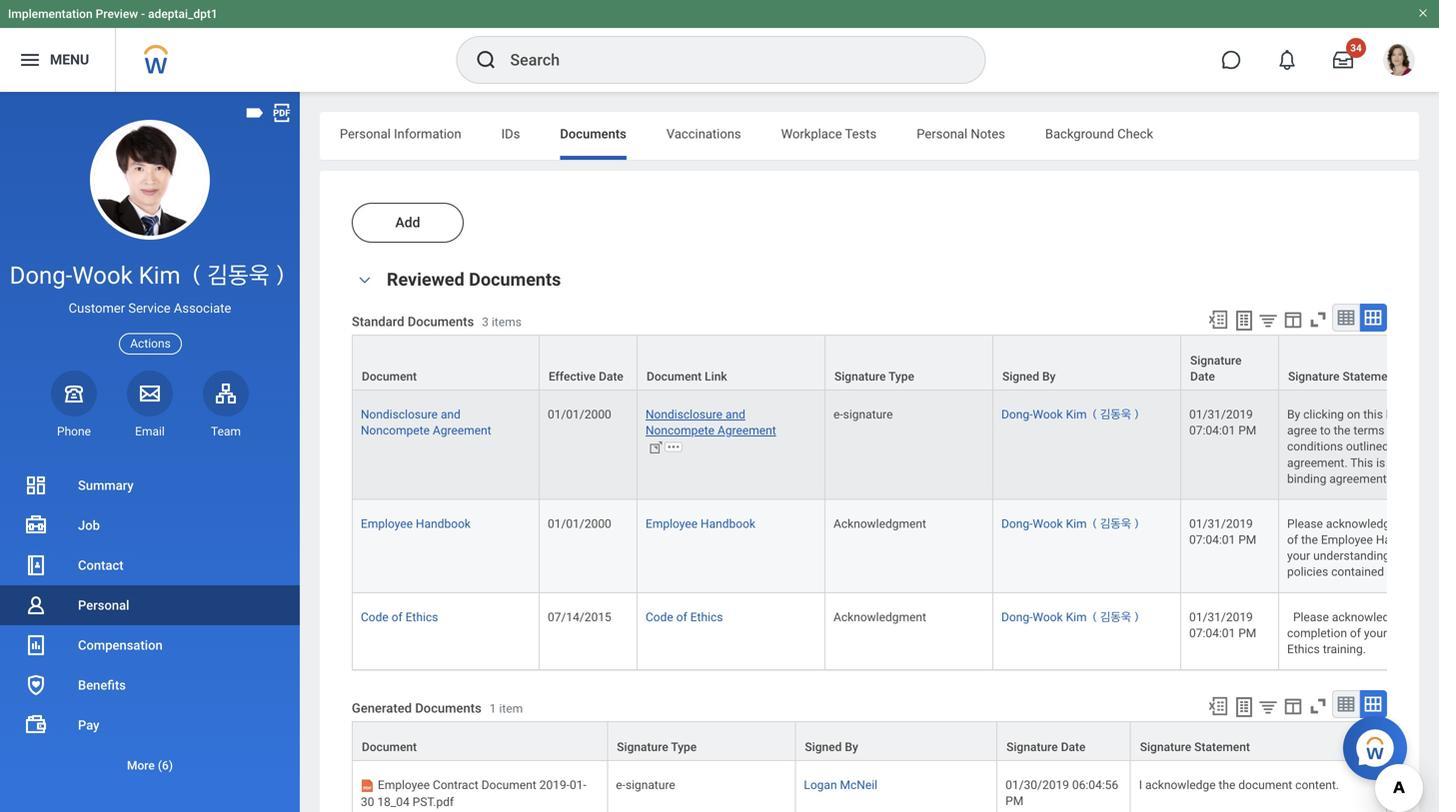 Task type: vqa. For each thing, say whether or not it's contained in the screenshot.
second 01/01/2000 from the top
yes



Task type: describe. For each thing, give the bounding box(es) containing it.
（김동욱） for nondisclosure and noncompete agreement
[[1090, 408, 1142, 422]]

dong-wook kim （김동욱） link for acknowledgment
[[1002, 513, 1142, 531]]

summary image
[[24, 474, 48, 498]]

signature for right e-signature element
[[844, 408, 893, 422]]

acknowledge for rece
[[1327, 517, 1397, 531]]

effective date button
[[540, 336, 637, 390]]

pay image
[[24, 714, 48, 738]]

content.
[[1296, 779, 1340, 793]]

1 vertical spatial signature type button
[[608, 723, 795, 761]]

document column header
[[352, 335, 540, 391]]

please acknowledge the completion of your code of ethics training.
[[1288, 611, 1436, 657]]

1 vertical spatial type
[[671, 741, 697, 755]]

summary link
[[0, 466, 300, 506]]

nondisclosure for second nondisclosure and noncompete agreement link from left
[[646, 408, 723, 422]]

link
[[705, 370, 728, 384]]

code for second code of ethics link from right
[[361, 611, 389, 625]]

3 dong-wook kim （김동욱） link from the top
[[1002, 607, 1142, 625]]

2 vertical spatial by
[[845, 741, 859, 755]]

0 horizontal spatial and
[[441, 408, 461, 422]]

training.
[[1324, 643, 1367, 657]]

kim for code of ethics
[[1066, 611, 1087, 625]]

1 vertical spatial statement
[[1195, 741, 1251, 755]]

01/01/2000 for employee
[[548, 517, 612, 531]]

add
[[395, 214, 421, 231]]

0 vertical spatial e-signature
[[834, 408, 893, 422]]

acknowledgment for first the "acknowledgment" element from the top of the reviewed documents group
[[834, 517, 927, 531]]

benefits image
[[24, 674, 48, 698]]

compensation link
[[0, 626, 300, 666]]

preview
[[96, 7, 138, 21]]

01/31/2019 for please acknowledge the rece
[[1190, 517, 1254, 531]]

1 nondisclosure and noncompete agreement link from the left
[[361, 404, 492, 438]]

pm for please acknowledge the rece
[[1239, 534, 1257, 548]]

nondisclosure for first nondisclosure and noncompete agreement link from left
[[361, 408, 438, 422]]

documents right ids
[[560, 126, 627, 141]]

1 vertical spatial signature statement button
[[1132, 723, 1387, 761]]

workplace
[[782, 126, 843, 141]]

2 acknowledgment element from the top
[[834, 607, 927, 625]]

dong-wook kim （김동욱） for code of ethics
[[1002, 611, 1142, 625]]

pay
[[78, 718, 100, 733]]

pay link
[[0, 706, 300, 746]]

associate
[[174, 301, 231, 316]]

employee contract document 2019-01- 30 18_04 pst.pdf
[[361, 779, 587, 810]]

pm for by clicking on this box you agree to the terms and conditions outlined by the agreement. this is a legal
[[1239, 424, 1257, 438]]

signature inside column header
[[835, 370, 886, 384]]

agreement for first nondisclosure and noncompete agreement link from left
[[433, 424, 492, 438]]

noncompete for second nondisclosure and noncompete agreement link from left
[[646, 424, 715, 438]]

job image
[[24, 514, 48, 538]]

pst.pdf
[[413, 796, 454, 810]]

job link
[[0, 506, 300, 546]]

code of ethics for 2nd code of ethics link from left
[[646, 611, 723, 625]]

actions button
[[119, 334, 182, 355]]

standard documents 3 items
[[352, 314, 522, 329]]

menu button
[[0, 28, 115, 92]]

background
[[1046, 126, 1115, 141]]

team
[[211, 425, 241, 439]]

dong- for nondisclosure and noncompete agreement
[[1002, 408, 1033, 422]]

document
[[1239, 779, 1293, 793]]

toolbar for generated documents
[[1199, 691, 1388, 722]]

to
[[1321, 424, 1331, 438]]

documents for generated documents 1 item
[[415, 701, 482, 716]]

0 horizontal spatial signature statement
[[1141, 741, 1251, 755]]

（김동욱） inside navigation pane region
[[187, 261, 290, 290]]

team dong-wook kim （김동욱） element
[[203, 424, 249, 440]]

more (6) button
[[0, 746, 300, 786]]

logan mcneil link
[[804, 775, 878, 793]]

i
[[1140, 779, 1143, 793]]

expand table image
[[1364, 308, 1384, 328]]

wook for employee handbook
[[1033, 517, 1064, 531]]

the for please acknowledge the completion of your code of ethics training.
[[1406, 611, 1423, 625]]

document down generated
[[362, 741, 417, 755]]

reviewed documents
[[387, 269, 561, 290]]

signature for the bottom e-signature element
[[626, 779, 676, 793]]

1 horizontal spatial and
[[726, 408, 746, 422]]

phone dong-wook kim （김동욱） element
[[51, 424, 97, 440]]

34 button
[[1322, 38, 1367, 82]]

34
[[1351, 42, 1363, 54]]

clicking
[[1304, 408, 1345, 422]]

2 employee handbook link from the left
[[646, 513, 756, 531]]

2 nondisclosure and noncompete agreement link from the left
[[646, 404, 777, 438]]

(6)
[[158, 759, 173, 773]]

background check
[[1046, 126, 1154, 141]]

summary
[[78, 478, 134, 493]]

click to view/edit grid preferences image for standard documents
[[1283, 309, 1305, 331]]

more
[[127, 759, 155, 773]]

0 vertical spatial signature statement button
[[1280, 336, 1440, 390]]

add button
[[352, 203, 464, 243]]

phone
[[57, 425, 91, 439]]

1 acknowledgment element from the top
[[834, 513, 927, 531]]

wook inside navigation pane region
[[72, 261, 133, 290]]

1 horizontal spatial date
[[1062, 741, 1086, 755]]

01/31/2019 07:04:01 pm for please acknowledge the rece
[[1190, 517, 1257, 548]]

notes
[[971, 126, 1006, 141]]

row containing document
[[352, 722, 1388, 762]]

-
[[141, 7, 145, 21]]

document link button
[[638, 336, 825, 390]]

box
[[1387, 408, 1406, 422]]

i acknowledge the document content.
[[1140, 779, 1340, 793]]

agreement for second nondisclosure and noncompete agreement link from left
[[718, 424, 777, 438]]

wook for nondisclosure and noncompete agreement
[[1033, 408, 1064, 422]]

search image
[[474, 48, 498, 72]]

Search Workday  search field
[[510, 38, 944, 82]]

dong- for employee handbook
[[1002, 517, 1033, 531]]

（김동욱） for code of ethics
[[1090, 611, 1142, 625]]

dong-wook kim （김동욱） for employee handbook
[[1002, 517, 1142, 531]]

kim inside navigation pane region
[[139, 261, 181, 290]]

the right by
[[1408, 440, 1425, 454]]

completion
[[1288, 627, 1348, 641]]

kim for employee handbook
[[1066, 517, 1087, 531]]

signature date inside column header
[[1191, 354, 1242, 384]]

adeptai_dpt1
[[148, 7, 218, 21]]

acknowledge for completion
[[1333, 611, 1403, 625]]

rece
[[1420, 517, 1440, 531]]

0 horizontal spatial signature date
[[1007, 741, 1086, 755]]

signature type column header
[[826, 335, 994, 391]]

mcneil
[[840, 779, 878, 793]]

items
[[492, 315, 522, 329]]

dong-wook kim （김동욱） inside navigation pane region
[[10, 261, 290, 290]]

customer service associate
[[69, 301, 231, 316]]

export to worksheets image
[[1233, 696, 1257, 720]]

signed by column header
[[994, 335, 1182, 391]]

email dong-wook kim （김동욱） element
[[127, 424, 173, 440]]

30
[[361, 796, 374, 810]]

notifications large image
[[1278, 50, 1298, 70]]

01/31/2019 07:04:01 pm for please acknowledge the completion of your code of ethics training.
[[1190, 611, 1257, 641]]

please for please acknowledge the completion of your code of ethics training.
[[1294, 611, 1330, 625]]

ethics for second code of ethics link from right
[[406, 611, 438, 625]]

terms
[[1354, 424, 1385, 438]]

acknowledgment for 1st the "acknowledgment" element from the bottom
[[834, 611, 927, 625]]

by clicking on this box you agree to the terms and conditions outlined by the agreement. this is a legal
[[1288, 408, 1440, 486]]

2 employee handbook from the left
[[646, 517, 756, 531]]

and inside 'by clicking on this box you agree to the terms and conditions outlined by the agreement. this is a legal'
[[1388, 424, 1408, 438]]

2 code of ethics link from the left
[[646, 607, 723, 625]]

wook for code of ethics
[[1033, 611, 1064, 625]]

menu
[[50, 52, 89, 68]]

0 vertical spatial signature statement
[[1289, 370, 1399, 384]]

documents for standard documents 3 items
[[408, 314, 474, 329]]

generated
[[352, 701, 412, 716]]

kim for nondisclosure and noncompete agreement
[[1066, 408, 1087, 422]]

document image
[[361, 779, 374, 795]]

signature date column header
[[1182, 335, 1280, 391]]

check
[[1118, 126, 1154, 141]]

please acknowledge the rece
[[1288, 517, 1440, 580]]

select to filter grid data image for generated documents
[[1258, 697, 1280, 718]]

contact link
[[0, 546, 300, 586]]

compensation
[[78, 638, 163, 653]]

you
[[1409, 408, 1428, 422]]

acknowledge for document
[[1146, 779, 1216, 793]]

reviewed documents button
[[387, 269, 561, 290]]

select to filter grid data image for standard documents
[[1258, 310, 1280, 331]]

workplace tests
[[782, 126, 877, 141]]

1 employee handbook from the left
[[361, 517, 471, 531]]

personal link
[[0, 586, 300, 626]]

18_04
[[377, 796, 410, 810]]

signature type button inside column header
[[826, 336, 993, 390]]

signed by for signed by "popup button" in column header
[[1003, 370, 1056, 384]]

ethics inside please acknowledge the completion of your code of ethics training.
[[1288, 643, 1321, 657]]

profile logan mcneil image
[[1384, 44, 1416, 80]]

dong- inside navigation pane region
[[10, 261, 72, 290]]

1
[[490, 702, 497, 716]]

personal for personal information
[[340, 126, 391, 141]]

service
[[128, 301, 171, 316]]

information
[[394, 126, 462, 141]]

dong-wook kim （김동욱） link for e-signature
[[1002, 404, 1142, 422]]

signature type inside column header
[[835, 370, 915, 384]]

document link column header
[[638, 335, 826, 391]]



Task type: locate. For each thing, give the bounding box(es) containing it.
fullscreen image for generated documents
[[1308, 696, 1330, 718]]

0 vertical spatial signed by
[[1003, 370, 1056, 384]]

1 vertical spatial e-signature
[[616, 779, 676, 793]]

by inside column header
[[1043, 370, 1056, 384]]

nondisclosure and noncompete agreement for second nondisclosure and noncompete agreement link from left
[[646, 408, 777, 438]]

row containing code of ethics
[[352, 594, 1440, 671]]

on
[[1348, 408, 1361, 422]]

2 horizontal spatial date
[[1191, 370, 1216, 384]]

the inside please acknowledge the completion of your code of ethics training.
[[1406, 611, 1423, 625]]

email
[[135, 425, 165, 439]]

the for i acknowledge the document content.
[[1219, 779, 1236, 793]]

1 code of ethics from the left
[[361, 611, 438, 625]]

signed inside column header
[[1003, 370, 1040, 384]]

row containing employee contract document 2019-01- 30 18_04 pst.pdf
[[352, 762, 1388, 813]]

date for effective date column header
[[599, 370, 624, 384]]

signature date button inside column header
[[1182, 336, 1279, 390]]

actions
[[130, 337, 171, 351]]

0 vertical spatial dong-wook kim （김동욱） link
[[1002, 404, 1142, 422]]

signature date
[[1191, 354, 1242, 384], [1007, 741, 1086, 755]]

more (6) button
[[0, 754, 300, 778]]

this
[[1351, 456, 1374, 470]]

1 01/01/2000 from the top
[[548, 408, 612, 422]]

document inside column header
[[362, 370, 417, 384]]

effective date column header
[[540, 335, 638, 391]]

phone button
[[51, 371, 97, 440]]

0 horizontal spatial type
[[671, 741, 697, 755]]

export to worksheets image
[[1233, 309, 1257, 333]]

1 document button from the top
[[353, 336, 539, 390]]

and down the "document" column header
[[441, 408, 461, 422]]

1 vertical spatial signature date button
[[998, 723, 1131, 761]]

list
[[0, 466, 300, 786]]

3 01/31/2019 07:04:01 pm from the top
[[1190, 611, 1257, 641]]

0 vertical spatial signature type
[[835, 370, 915, 384]]

acknowledge right i
[[1146, 779, 1216, 793]]

tag image
[[244, 102, 266, 124]]

07/14/2015
[[548, 611, 612, 625]]

outlined
[[1347, 440, 1390, 454]]

signature down 'signature type' column header
[[844, 408, 893, 422]]

vaccinations
[[667, 126, 742, 141]]

1 horizontal spatial code of ethics link
[[646, 607, 723, 625]]

0 horizontal spatial employee handbook
[[361, 517, 471, 531]]

1 vertical spatial click to view/edit grid preferences image
[[1283, 696, 1305, 718]]

the left document
[[1219, 779, 1236, 793]]

2 horizontal spatial and
[[1388, 424, 1408, 438]]

1 horizontal spatial agreement
[[718, 424, 777, 438]]

the left rece
[[1400, 517, 1417, 531]]

generated documents 1 item
[[352, 701, 523, 716]]

6 row from the top
[[352, 762, 1388, 813]]

2 nondisclosure from the left
[[646, 408, 723, 422]]

1 horizontal spatial noncompete
[[646, 424, 715, 438]]

dong-wook kim （김동욱）
[[10, 261, 290, 290], [1002, 408, 1142, 422], [1002, 517, 1142, 531], [1002, 611, 1142, 625]]

fullscreen image
[[1308, 309, 1330, 331], [1308, 696, 1330, 718]]

effective
[[549, 370, 596, 384]]

document inside employee contract document 2019-01- 30 18_04 pst.pdf
[[482, 779, 537, 793]]

2 01/31/2019 from the top
[[1190, 517, 1254, 531]]

1 nondisclosure and noncompete agreement from the left
[[361, 408, 492, 438]]

1 horizontal spatial statement
[[1343, 370, 1399, 384]]

code inside please acknowledge the completion of your code of ethics training.
[[1391, 627, 1419, 641]]

0 horizontal spatial nondisclosure and noncompete agreement
[[361, 408, 492, 438]]

employee handbook link
[[361, 513, 471, 531], [646, 513, 756, 531]]

type inside column header
[[889, 370, 915, 384]]

please inside please acknowledge the completion of your code of ethics training.
[[1294, 611, 1330, 625]]

e-signature down 'signature type' column header
[[834, 408, 893, 422]]

export to excel image
[[1208, 696, 1230, 718]]

01/31/2019 for by clicking on this box you agree to the terms and conditions outlined by the agreement. this is a legal
[[1190, 408, 1254, 422]]

1 handbook from the left
[[416, 517, 471, 531]]

2 horizontal spatial ethics
[[1288, 643, 1321, 657]]

mail image
[[138, 382, 162, 406]]

click to view/edit grid preferences image right export to worksheets icon
[[1283, 309, 1305, 331]]

1 horizontal spatial e-signature element
[[834, 404, 893, 422]]

by
[[1393, 440, 1405, 454]]

signed by inside column header
[[1003, 370, 1056, 384]]

1 vertical spatial please
[[1294, 611, 1330, 625]]

contact
[[78, 558, 124, 573]]

acknowledge inside please acknowledge the rece
[[1327, 517, 1397, 531]]

list containing summary
[[0, 466, 300, 786]]

0 horizontal spatial e-
[[616, 779, 626, 793]]

0 vertical spatial 01/31/2019
[[1190, 408, 1254, 422]]

0 horizontal spatial by
[[845, 741, 859, 755]]

0 vertical spatial 01/31/2019 07:04:01 pm
[[1190, 408, 1257, 438]]

agreement down the link
[[718, 424, 777, 438]]

chevron down image
[[353, 273, 377, 287]]

the down please acknowledge the rece
[[1406, 611, 1423, 625]]

documents left 1
[[415, 701, 482, 716]]

document button down 1
[[353, 723, 607, 761]]

the inside please acknowledge the rece
[[1400, 517, 1417, 531]]

employee handbook
[[361, 517, 471, 531], [646, 517, 756, 531]]

0 vertical spatial document button
[[353, 336, 539, 390]]

2 agreement from the left
[[718, 424, 777, 438]]

2 vertical spatial acknowledge
[[1146, 779, 1216, 793]]

3 row from the top
[[352, 500, 1440, 594]]

signature statement down export to excel icon
[[1141, 741, 1251, 755]]

0 vertical spatial signature date button
[[1182, 336, 1279, 390]]

1 vertical spatial acknowledgment element
[[834, 607, 927, 625]]

0 horizontal spatial code of ethics link
[[361, 607, 438, 625]]

signature statement up on
[[1289, 370, 1399, 384]]

phone image
[[60, 382, 88, 406]]

0 vertical spatial please
[[1288, 517, 1324, 531]]

nondisclosure and noncompete agreement for first nondisclosure and noncompete agreement link from left
[[361, 408, 492, 438]]

customer
[[69, 301, 125, 316]]

1 01/31/2019 from the top
[[1190, 408, 1254, 422]]

2019-
[[540, 779, 570, 793]]

fullscreen image left table icon
[[1308, 309, 1330, 331]]

noncompete down document link at top
[[646, 424, 715, 438]]

personal for personal notes
[[917, 126, 968, 141]]

personal notes
[[917, 126, 1006, 141]]

reviewed
[[387, 269, 465, 290]]

employee for employee contract document 2019-01-30 18_04 pst.pdf element
[[378, 779, 430, 793]]

fullscreen image left table image
[[1308, 696, 1330, 718]]

01-
[[570, 779, 587, 793]]

1 horizontal spatial by
[[1043, 370, 1056, 384]]

3 01/31/2019 from the top
[[1190, 611, 1254, 625]]

click to view/edit grid preferences image right export to worksheets image
[[1283, 696, 1305, 718]]

1 horizontal spatial handbook
[[701, 517, 756, 531]]

0 horizontal spatial employee handbook link
[[361, 513, 471, 531]]

nondisclosure and noncompete agreement
[[361, 408, 492, 438], [646, 408, 777, 438]]

1 vertical spatial acknowledge
[[1333, 611, 1403, 625]]

export to excel image
[[1208, 309, 1230, 331]]

document button for row containing employee contract document 2019-01- 30 18_04 pst.pdf
[[353, 723, 607, 761]]

0 vertical spatial toolbar
[[1199, 304, 1388, 335]]

1 horizontal spatial e-signature
[[834, 408, 893, 422]]

effective date
[[549, 370, 624, 384]]

expand table image
[[1364, 695, 1384, 715]]

0 horizontal spatial signature
[[626, 779, 676, 793]]

1 row from the top
[[352, 335, 1440, 391]]

statement down export to excel icon
[[1195, 741, 1251, 755]]

1 code of ethics link from the left
[[361, 607, 438, 625]]

and down the link
[[726, 408, 746, 422]]

compensation image
[[24, 634, 48, 658]]

01/30/2019
[[1006, 779, 1070, 793]]

2 acknowledgment from the top
[[834, 611, 927, 625]]

1 07:04:01 from the top
[[1190, 424, 1236, 438]]

signature date button down export to worksheets icon
[[1182, 336, 1279, 390]]

2 01/31/2019 07:04:01 pm from the top
[[1190, 517, 1257, 548]]

document button for effective date column header
[[353, 336, 539, 390]]

row containing signature date
[[352, 335, 1440, 391]]

e- for right e-signature element
[[834, 408, 844, 422]]

contract
[[433, 779, 479, 793]]

please up completion
[[1294, 611, 1330, 625]]

please inside please acknowledge the rece
[[1288, 517, 1324, 531]]

inbox large image
[[1334, 50, 1354, 70]]

click to view/edit grid preferences image for generated documents
[[1283, 696, 1305, 718]]

nondisclosure and noncompete agreement link down the "document" column header
[[361, 404, 492, 438]]

document left 2019-
[[482, 779, 537, 793]]

dong- for code of ethics
[[1002, 611, 1033, 625]]

0 vertical spatial 07:04:01
[[1190, 424, 1236, 438]]

0 horizontal spatial e-signature
[[616, 779, 676, 793]]

01/30/2019 06:04:56 pm
[[1006, 779, 1122, 809]]

signature inside column header
[[1191, 354, 1242, 368]]

2 07:04:01 from the top
[[1190, 534, 1236, 548]]

documents for reviewed documents
[[469, 269, 561, 290]]

standard
[[352, 314, 405, 329]]

acknowledgment element
[[834, 513, 927, 531], [834, 607, 927, 625]]

1 vertical spatial signature statement
[[1141, 741, 1251, 755]]

1 horizontal spatial nondisclosure
[[646, 408, 723, 422]]

2 dong-wook kim （김동욱） link from the top
[[1002, 513, 1142, 531]]

agreement.
[[1288, 456, 1348, 470]]

0 horizontal spatial signature type button
[[608, 723, 795, 761]]

1 horizontal spatial signature date button
[[1182, 336, 1279, 390]]

e-signature element
[[834, 404, 893, 422], [616, 775, 676, 793]]

4 row from the top
[[352, 594, 1440, 671]]

nondisclosure and noncompete agreement link down the link
[[646, 404, 777, 438]]

code of ethics
[[361, 611, 438, 625], [646, 611, 723, 625]]

1 horizontal spatial code of ethics
[[646, 611, 723, 625]]

1 horizontal spatial e-
[[834, 408, 844, 422]]

tests
[[845, 126, 877, 141]]

0 horizontal spatial nondisclosure
[[361, 408, 438, 422]]

2 handbook from the left
[[701, 517, 756, 531]]

2 nondisclosure and noncompete agreement from the left
[[646, 408, 777, 438]]

code
[[361, 611, 389, 625], [646, 611, 674, 625], [1391, 627, 1419, 641]]

01/01/2000 up 07/14/2015
[[548, 517, 612, 531]]

date right effective
[[599, 370, 624, 384]]

0 horizontal spatial date
[[599, 370, 624, 384]]

personal left information
[[340, 126, 391, 141]]

reviewed documents group
[[352, 267, 1440, 813]]

a
[[1389, 456, 1396, 470]]

1 vertical spatial signed
[[805, 741, 842, 755]]

2 row from the top
[[352, 391, 1440, 500]]

contact image
[[24, 554, 48, 578]]

01/31/2019 07:04:01 pm for by clicking on this box you agree to the terms and conditions outlined by the agreement. this is a legal
[[1190, 408, 1257, 438]]

personal image
[[24, 594, 48, 618]]

0 horizontal spatial signed
[[805, 741, 842, 755]]

please for please acknowledge the rece
[[1288, 517, 1324, 531]]

item
[[499, 702, 523, 716]]

0 horizontal spatial noncompete
[[361, 424, 430, 438]]

document left the link
[[647, 370, 702, 384]]

date up 06:04:56
[[1062, 741, 1086, 755]]

1 dong-wook kim （김동욱） link from the top
[[1002, 404, 1142, 422]]

1 horizontal spatial nondisclosure and noncompete agreement
[[646, 408, 777, 438]]

signed by
[[1003, 370, 1056, 384], [805, 741, 859, 755]]

1 vertical spatial signed by
[[805, 741, 859, 755]]

this
[[1364, 408, 1384, 422]]

0 horizontal spatial signature date button
[[998, 723, 1131, 761]]

01/01/2000 down effective date on the top
[[548, 408, 612, 422]]

0 vertical spatial signed
[[1003, 370, 1040, 384]]

signature date button up 01/30/2019
[[998, 723, 1131, 761]]

1 horizontal spatial signature date
[[1191, 354, 1242, 384]]

is
[[1377, 456, 1386, 470]]

your
[[1365, 627, 1388, 641]]

07:04:01 for by clicking on this box you agree to the terms and conditions outlined by the agreement. this is a legal
[[1190, 424, 1236, 438]]

nondisclosure and noncompete agreement down the "document" column header
[[361, 408, 492, 438]]

（김동욱） for employee handbook
[[1090, 517, 1142, 531]]

type
[[889, 370, 915, 384], [671, 741, 697, 755]]

2 horizontal spatial by
[[1288, 408, 1301, 422]]

0 vertical spatial e-signature element
[[834, 404, 893, 422]]

1 vertical spatial 01/01/2000
[[548, 517, 612, 531]]

close environment banner image
[[1418, 7, 1430, 19]]

0 vertical spatial statement
[[1343, 370, 1399, 384]]

2 document button from the top
[[353, 723, 607, 761]]

menu banner
[[0, 0, 1440, 92]]

select to filter grid data image right export to worksheets image
[[1258, 697, 1280, 718]]

please down agreement.
[[1288, 517, 1324, 531]]

2 code of ethics from the left
[[646, 611, 723, 625]]

06:04:56
[[1073, 779, 1119, 793]]

0 vertical spatial select to filter grid data image
[[1258, 310, 1280, 331]]

1 vertical spatial signature
[[626, 779, 676, 793]]

0 horizontal spatial personal
[[78, 598, 129, 613]]

0 horizontal spatial agreement
[[433, 424, 492, 438]]

0 vertical spatial signature
[[844, 408, 893, 422]]

navigation pane region
[[0, 92, 300, 813]]

1 horizontal spatial employee handbook link
[[646, 513, 756, 531]]

click to view/edit grid preferences image
[[1283, 309, 1305, 331], [1283, 696, 1305, 718]]

view team image
[[214, 382, 238, 406]]

signature statement
[[1289, 370, 1399, 384], [1141, 741, 1251, 755]]

signature statement button down table icon
[[1280, 336, 1440, 390]]

table image
[[1337, 308, 1357, 328]]

acknowledge inside please acknowledge the completion of your code of ethics training.
[[1333, 611, 1403, 625]]

acknowledge down this
[[1327, 517, 1397, 531]]

pm
[[1239, 424, 1257, 438], [1239, 534, 1257, 548], [1239, 627, 1257, 641], [1006, 795, 1024, 809]]

signature right '01-'
[[626, 779, 676, 793]]

the right to
[[1334, 424, 1351, 438]]

select to filter grid data image
[[1258, 310, 1280, 331], [1258, 697, 1280, 718]]

document down standard at the top
[[362, 370, 417, 384]]

noncompete
[[361, 424, 430, 438], [646, 424, 715, 438]]

signature statement button
[[1280, 336, 1440, 390], [1132, 723, 1387, 761]]

e- right '01-'
[[616, 779, 626, 793]]

1 01/31/2019 07:04:01 pm from the top
[[1190, 408, 1257, 438]]

toolbar
[[1199, 304, 1388, 335], [1199, 691, 1388, 722]]

select to filter grid data image right export to worksheets icon
[[1258, 310, 1280, 331]]

1 vertical spatial acknowledgment
[[834, 611, 927, 625]]

code for 2nd code of ethics link from left
[[646, 611, 674, 625]]

documents up items
[[469, 269, 561, 290]]

1 horizontal spatial employee handbook
[[646, 517, 756, 531]]

and
[[441, 408, 461, 422], [726, 408, 746, 422], [1388, 424, 1408, 438]]

1 employee handbook link from the left
[[361, 513, 471, 531]]

1 vertical spatial fullscreen image
[[1308, 696, 1330, 718]]

nondisclosure and noncompete agreement down the link
[[646, 408, 777, 438]]

1 vertical spatial e-signature element
[[616, 775, 676, 793]]

document link
[[647, 370, 728, 384]]

nondisclosure down the "document" column header
[[361, 408, 438, 422]]

1 nondisclosure from the left
[[361, 408, 438, 422]]

0 vertical spatial type
[[889, 370, 915, 384]]

documents up the "document" column header
[[408, 314, 474, 329]]

employee inside employee contract document 2019-01- 30 18_04 pst.pdf
[[378, 779, 430, 793]]

code right 'your'
[[1391, 627, 1419, 641]]

signature date down export to excel image
[[1191, 354, 1242, 384]]

e-signature element down 'signature type' column header
[[834, 404, 893, 422]]

dong-wook kim （김동욱） for nondisclosure and noncompete agreement
[[1002, 408, 1142, 422]]

1 vertical spatial 01/31/2019 07:04:01 pm
[[1190, 517, 1257, 548]]

nondisclosure down document link at top
[[646, 408, 723, 422]]

date
[[599, 370, 624, 384], [1191, 370, 1216, 384], [1062, 741, 1086, 755]]

2 01/01/2000 from the top
[[548, 517, 612, 531]]

benefits
[[78, 678, 126, 693]]

（김동욱）
[[187, 261, 290, 290], [1090, 408, 1142, 422], [1090, 517, 1142, 531], [1090, 611, 1142, 625]]

pm for please acknowledge the completion of your code of ethics training.
[[1239, 627, 1257, 641]]

benefits link
[[0, 666, 300, 706]]

01/31/2019 for please acknowledge the completion of your code of ethics training.
[[1190, 611, 1254, 625]]

signature statement button down export to worksheets image
[[1132, 723, 1387, 761]]

noncompete for first nondisclosure and noncompete agreement link from left
[[361, 424, 430, 438]]

agreement down the "document" column header
[[433, 424, 492, 438]]

0 horizontal spatial ethics
[[406, 611, 438, 625]]

toolbar for standard documents
[[1199, 304, 1388, 335]]

0 vertical spatial acknowledgment element
[[834, 513, 927, 531]]

implementation
[[8, 7, 93, 21]]

employee for 1st employee handbook link from left
[[361, 517, 413, 531]]

and up by
[[1388, 424, 1408, 438]]

1 horizontal spatial signature type button
[[826, 336, 993, 390]]

statement
[[1343, 370, 1399, 384], [1195, 741, 1251, 755]]

personal
[[340, 126, 391, 141], [917, 126, 968, 141], [78, 598, 129, 613]]

date inside column header
[[1191, 370, 1216, 384]]

3 07:04:01 from the top
[[1190, 627, 1236, 641]]

document button down standard documents 3 items
[[353, 336, 539, 390]]

pm inside 01/30/2019 06:04:56 pm
[[1006, 795, 1024, 809]]

signed by button inside column header
[[994, 336, 1181, 390]]

more (6)
[[127, 759, 173, 773]]

1 vertical spatial by
[[1288, 408, 1301, 422]]

e- down 'signature type' column header
[[834, 408, 844, 422]]

1 agreement from the left
[[433, 424, 492, 438]]

01/01/2000 for nondisclosure
[[548, 408, 612, 422]]

0 horizontal spatial signature type
[[617, 741, 697, 755]]

agree
[[1288, 424, 1318, 438]]

email button
[[127, 371, 173, 440]]

by inside 'by clicking on this box you agree to the terms and conditions outlined by the agreement. this is a legal'
[[1288, 408, 1301, 422]]

date inside popup button
[[599, 370, 624, 384]]

signature type button
[[826, 336, 993, 390], [608, 723, 795, 761]]

07:04:01 for please acknowledge the completion of your code of ethics training.
[[1190, 627, 1236, 641]]

1 noncompete from the left
[[361, 424, 430, 438]]

ethics for 2nd code of ethics link from left
[[691, 611, 723, 625]]

e-signature element right '01-'
[[616, 775, 676, 793]]

personal down contact
[[78, 598, 129, 613]]

the for please acknowledge the rece
[[1400, 517, 1417, 531]]

0 horizontal spatial code of ethics
[[361, 611, 438, 625]]

1 vertical spatial e-
[[616, 779, 626, 793]]

1 vertical spatial signed by button
[[796, 723, 997, 761]]

code of ethics for second code of ethics link from right
[[361, 611, 438, 625]]

acknowledge up 'your'
[[1333, 611, 1403, 625]]

0 vertical spatial signature date
[[1191, 354, 1242, 384]]

employee for 2nd employee handbook link
[[646, 517, 698, 531]]

1 horizontal spatial signature statement
[[1289, 370, 1399, 384]]

3
[[482, 315, 489, 329]]

e- for the bottom e-signature element
[[616, 779, 626, 793]]

1 horizontal spatial nondisclosure and noncompete agreement link
[[646, 404, 777, 438]]

noncompete down the "document" column header
[[361, 424, 430, 438]]

conditions
[[1288, 440, 1344, 454]]

statement up this
[[1343, 370, 1399, 384]]

0 horizontal spatial e-signature element
[[616, 775, 676, 793]]

0 horizontal spatial code
[[361, 611, 389, 625]]

fullscreen image for standard documents
[[1308, 309, 1330, 331]]

07:04:01 for please acknowledge the rece
[[1190, 534, 1236, 548]]

document button inside column header
[[353, 336, 539, 390]]

0 vertical spatial fullscreen image
[[1308, 309, 1330, 331]]

document
[[362, 370, 417, 384], [647, 370, 702, 384], [362, 741, 417, 755], [482, 779, 537, 793]]

nondisclosure
[[361, 408, 438, 422], [646, 408, 723, 422]]

code up generated
[[361, 611, 389, 625]]

dong-wook kim （김동욱） link
[[1002, 404, 1142, 422], [1002, 513, 1142, 531], [1002, 607, 1142, 625]]

0 vertical spatial by
[[1043, 370, 1056, 384]]

1 horizontal spatial signature
[[844, 408, 893, 422]]

date down export to excel image
[[1191, 370, 1216, 384]]

personal inside navigation pane region
[[78, 598, 129, 613]]

justify image
[[18, 48, 42, 72]]

1 vertical spatial select to filter grid data image
[[1258, 697, 1280, 718]]

logan mcneil
[[804, 779, 878, 793]]

2 noncompete from the left
[[646, 424, 715, 438]]

signature date up 01/30/2019
[[1007, 741, 1086, 755]]

acknowledge
[[1327, 517, 1397, 531], [1333, 611, 1403, 625], [1146, 779, 1216, 793]]

employee contract document 2019-01-30 18_04 pst.pdf element
[[361, 775, 587, 810]]

personal information
[[340, 126, 462, 141]]

implementation preview -   adeptai_dpt1
[[8, 7, 218, 21]]

5 row from the top
[[352, 722, 1388, 762]]

e-signature right '01-'
[[616, 779, 676, 793]]

row containing employee handbook
[[352, 500, 1440, 594]]

signed by for bottom signed by "popup button"
[[805, 741, 859, 755]]

tab list
[[320, 112, 1420, 160]]

0 vertical spatial click to view/edit grid preferences image
[[1283, 309, 1305, 331]]

table image
[[1337, 695, 1357, 715]]

date for signature date column header
[[1191, 370, 1216, 384]]

e-signature
[[834, 408, 893, 422], [616, 779, 676, 793]]

document inside column header
[[647, 370, 702, 384]]

1 vertical spatial dong-wook kim （김동욱） link
[[1002, 513, 1142, 531]]

code right 07/14/2015
[[646, 611, 674, 625]]

row containing nondisclosure and noncompete agreement
[[352, 391, 1440, 500]]

job
[[78, 518, 100, 533]]

2 horizontal spatial code
[[1391, 627, 1419, 641]]

1 acknowledgment from the top
[[834, 517, 927, 531]]

1 horizontal spatial signed
[[1003, 370, 1040, 384]]

row
[[352, 335, 1440, 391], [352, 391, 1440, 500], [352, 500, 1440, 594], [352, 594, 1440, 671], [352, 722, 1388, 762], [352, 762, 1388, 813]]

tab list containing personal information
[[320, 112, 1420, 160]]

view printable version (pdf) image
[[271, 102, 293, 124]]

0 vertical spatial acknowledge
[[1327, 517, 1397, 531]]

1 vertical spatial signature type
[[617, 741, 697, 755]]

personal left notes
[[917, 126, 968, 141]]

2 vertical spatial 01/31/2019 07:04:01 pm
[[1190, 611, 1257, 641]]



